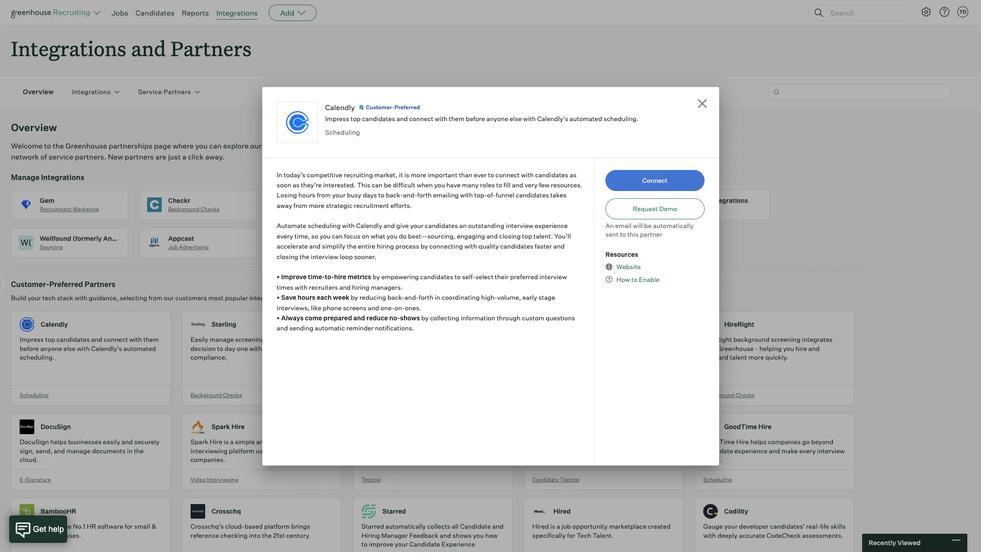 Task type: locate. For each thing, give the bounding box(es) containing it.
engaging
[[457, 232, 485, 240]]

candidates down very
[[516, 191, 549, 199]]

customer- for customer-preferred
[[366, 104, 395, 110]]

sooner.
[[354, 253, 377, 260]]

partners for integrations and partners
[[171, 35, 252, 62]]

& inside bamboohr is the no.1 hr software for small & medium businesses.
[[152, 523, 156, 530]]

experience down the |
[[564, 447, 597, 455]]

3 • from the top
[[277, 314, 280, 322]]

bamboohr up medium
[[20, 523, 54, 530]]

top up scheduling link
[[351, 115, 361, 122]]

0 vertical spatial texting
[[589, 423, 613, 431]]

0 vertical spatial on
[[362, 232, 369, 240]]

1 horizontal spatial screening
[[771, 336, 801, 343]]

1 horizontal spatial crosschq
[[597, 321, 626, 328]]

2 vertical spatial &
[[152, 523, 156, 530]]

0 vertical spatial •
[[277, 273, 280, 281]]

our left customers
[[164, 294, 174, 302]]

interviewing
[[191, 447, 228, 455]]

and- up ones.
[[405, 294, 419, 301]]

gauge your developer candidates' real-life skills with deeply accurate codecheck assessments.
[[703, 523, 846, 539]]

0 vertical spatial automatically
[[653, 221, 694, 229]]

partners.
[[75, 152, 106, 161]]

helps inside docusign helps businesses easily and securely sign, send, and manage documents in the cloud.
[[50, 438, 67, 446]]

few
[[539, 181, 550, 189]]

0 horizontal spatial screening
[[235, 336, 265, 343]]

starred for starred
[[383, 508, 406, 515]]

1 horizontal spatial checks
[[223, 392, 242, 398]]

easily manage screening and onboarding from decision to day one with greater efficiency and compliance.
[[191, 336, 329, 361]]

see
[[545, 345, 556, 352]]

1 vertical spatial spark
[[191, 438, 208, 446]]

1 horizontal spatial scheduling.
[[604, 115, 639, 122]]

back- up on-
[[388, 294, 405, 301]]

hireright up onboard
[[703, 336, 732, 343]]

2 vertical spatial •
[[277, 314, 280, 322]]

automatically up manager
[[385, 523, 426, 530]]

0 horizontal spatial partners
[[125, 152, 154, 161]]

easily
[[103, 438, 120, 446]]

background down the checkr
[[168, 206, 200, 213]]

bamboohr is the no.1 hr software for small & medium businesses.
[[20, 523, 156, 539]]

hire inside goodtime hire helps companies go beyond candidate experience and make every interview count.
[[737, 438, 749, 446]]

helps inside goodtime hire helps companies go beyond candidate experience and make every interview count.
[[751, 438, 767, 446]]

21st
[[273, 531, 285, 539]]

candidates down stack
[[57, 336, 90, 343]]

0 vertical spatial manage
[[210, 336, 234, 343]]

• for by empowering candidates to self-select their preferred interview times with recruiters and hiring managers.
[[277, 273, 280, 281]]

1 vertical spatial starred
[[362, 523, 384, 530]]

manage down businesses
[[66, 447, 91, 455]]

closing down accelerate
[[277, 253, 298, 260]]

1 horizontal spatial connect
[[409, 115, 434, 122]]

real-
[[806, 523, 820, 530]]

gem recruitment marketing
[[40, 196, 99, 213]]

partners right service
[[164, 88, 191, 96]]

crosschq up cloud-
[[212, 508, 241, 515]]

busy
[[347, 191, 362, 199]]

td
[[959, 9, 967, 15]]

spark inside the spark hire is a simple and affordable video interviewing platform used by 4,000+ companies.
[[191, 438, 208, 446]]

more inside hireright background screening integrates with greenhouse - helping you hire and onboard talent more quickly.
[[749, 353, 764, 361]]

more down -
[[749, 353, 764, 361]]

you inside starred automatically collects all candidate and hiring manager feedback and shows you how to improve your candidate experience
[[473, 531, 484, 539]]

one-
[[381, 304, 395, 312]]

0 horizontal spatial automatically
[[385, 523, 426, 530]]

0 horizontal spatial customer-
[[11, 280, 49, 289]]

manage integrations
[[11, 173, 84, 182]]

and-
[[403, 191, 417, 199], [405, 294, 419, 301]]

by
[[421, 242, 428, 250], [373, 273, 380, 281], [351, 294, 358, 301], [421, 314, 429, 322], [588, 321, 596, 328], [272, 447, 279, 455]]

1 vertical spatial hire
[[796, 345, 807, 352]]

candidates inside text candidates and automate a white glove candidate experience in greenhouse.
[[547, 438, 580, 446]]

calendly up scheduling link
[[325, 103, 355, 112]]

interview down 'beyond'
[[817, 447, 845, 455]]

1 vertical spatial partners
[[164, 88, 191, 96]]

integrations
[[710, 196, 748, 204]]

and down unleash
[[533, 345, 544, 352]]

hiring inside the automate scheduling with calendly and give your candidates an outstanding interview experience every time, so you can focus on what you do best—sourcing, engaging and closing top talent. you'll accelerate and simplify the entire hiring process by connecting with quality candidates faster and closing the interview loop sooner.
[[377, 242, 394, 250]]

background checks up goodtime hire
[[703, 392, 755, 398]]

visual
[[561, 353, 578, 361]]

eightfold link
[[353, 311, 524, 413]]

experience inside goodtime hire helps companies go beyond candidate experience and make every interview count.
[[735, 447, 768, 455]]

and down collects
[[440, 531, 451, 539]]

2 horizontal spatial candidate
[[533, 476, 559, 483]]

candidate inside goodtime hire helps companies go beyond candidate experience and make every interview count.
[[703, 447, 733, 455]]

will
[[633, 221, 643, 229]]

hireright for hireright background screening integrates with greenhouse - helping you hire and onboard talent more quickly.
[[703, 336, 732, 343]]

every down the automate
[[277, 232, 293, 240]]

& left the analytics
[[600, 392, 604, 398]]

2 vertical spatial greenhouse
[[718, 345, 754, 352]]

connect down customer-preferred
[[409, 115, 434, 122]]

platform down simple
[[229, 447, 255, 455]]

grayscale
[[554, 423, 585, 431]]

checks up goodtime hire
[[736, 392, 755, 398]]

2 background checks from the left
[[703, 392, 755, 398]]

scheduling. inside impress top candidates and connect with them before anyone else with calendly's automated scheduling.
[[20, 353, 55, 361]]

to inside the easily manage screening and onboarding from decision to day one with greater efficiency and compliance.
[[217, 345, 223, 352]]

1 vertical spatial hours
[[298, 294, 316, 301]]

jobs
[[112, 8, 128, 17]]

td button
[[956, 5, 970, 19]]

in inside the unleash your greenhouse data with talentwall and see what's really going on in your pipeline. combine visual candidate management with beautiful, automated analytics dashboards. think kanban for recruiting!
[[623, 345, 628, 352]]

in inside by reducing back-and-forth in coordinating high-volume, early stage interviews, like phone screens and one-on-ones.
[[435, 294, 440, 301]]

be inside in today's competitive recruiting market, it is more important than ever to connect with candidates as soon as they're interested. this can be difficult when you have many roles to fill and very few resources. losing hours from your busy days to back-and-forth emailing with top-of-funnel candidates takes away from more strategic recruitment efforts.
[[384, 181, 392, 189]]

1 vertical spatial top
[[522, 232, 532, 240]]

0 vertical spatial hiring
[[377, 242, 394, 250]]

hired up specifically
[[533, 523, 549, 530]]

0 vertical spatial calendly
[[325, 103, 355, 112]]

greenhouse inside hireright background screening integrates with greenhouse - helping you hire and onboard talent more quickly.
[[718, 345, 754, 352]]

1 horizontal spatial candidate
[[580, 353, 609, 361]]

integrations and partners
[[11, 35, 252, 62]]

background for easily manage screening and onboarding from decision to day one with greater efficiency and compliance.
[[191, 392, 222, 398]]

checks inside checkr background checks
[[201, 206, 220, 213]]

you left how
[[473, 531, 484, 539]]

1 horizontal spatial on
[[614, 345, 622, 352]]

customer-preferred partners
[[11, 280, 116, 289]]

hired up job
[[554, 508, 571, 515]]

hire for spark hire
[[231, 423, 245, 431]]

starred up hiring
[[362, 523, 384, 530]]

to left fill at top right
[[496, 181, 502, 189]]

2 horizontal spatial more
[[749, 353, 764, 361]]

customer- for customer-preferred partners
[[11, 280, 49, 289]]

0 vertical spatial video
[[554, 206, 568, 213]]

2 • from the top
[[277, 294, 280, 301]]

your up strategic
[[332, 191, 346, 199]]

customer-
[[366, 104, 395, 110], [11, 280, 49, 289]]

on down data
[[614, 345, 622, 352]]

1 vertical spatial calendly's
[[91, 345, 122, 352]]

analytics
[[605, 392, 629, 398]]

manage inside docusign helps businesses easily and securely sign, send, and manage documents in the cloud.
[[66, 447, 91, 455]]

1 horizontal spatial texting
[[589, 423, 613, 431]]

and down guidance,
[[91, 336, 102, 343]]

by inside by reducing back-and-forth in coordinating high-volume, early stage interviews, like phone screens and one-on-ones.
[[351, 294, 358, 301]]

automatically down the demo
[[653, 221, 694, 229]]

count.
[[703, 456, 723, 464]]

1 horizontal spatial greenhouse
[[573, 336, 609, 343]]

1 horizontal spatial calendly's
[[537, 115, 568, 122]]

greenhouse up really
[[573, 336, 609, 343]]

improve
[[281, 273, 307, 281]]

goodtime hire
[[725, 423, 772, 431]]

can up days
[[372, 181, 383, 189]]

hire for spark hire is a simple and affordable video interviewing platform used by 4,000+ companies.
[[210, 438, 222, 446]]

select
[[476, 273, 494, 281]]

impress up scheduling link
[[325, 115, 349, 122]]

0 vertical spatial impress top candidates and connect with them before anyone else with calendly's automated scheduling.
[[325, 115, 639, 122]]

process
[[396, 242, 419, 250]]

2 horizontal spatial calendly
[[356, 222, 382, 230]]

stack
[[57, 294, 73, 302]]

integrations link
[[216, 8, 258, 17], [72, 88, 111, 96]]

closing down outstanding on the top of page
[[499, 232, 521, 240]]

documents
[[92, 447, 126, 455]]

configure image
[[921, 6, 932, 17]]

2 horizontal spatial candidate
[[703, 447, 733, 455]]

0 horizontal spatial on
[[362, 232, 369, 240]]

1 vertical spatial be
[[644, 221, 652, 229]]

hireright up background
[[725, 321, 755, 328]]

a left job
[[557, 523, 560, 530]]

with inside gauge your developer candidates' real-life skills with deeply accurate codecheck assessments.
[[703, 531, 716, 539]]

starred for starred automatically collects all candidate and hiring manager feedback and shows you how to improve your candidate experience
[[362, 523, 384, 530]]

1 vertical spatial closing
[[277, 253, 298, 260]]

the inside bamboohr is the no.1 hr software for small & medium businesses.
[[62, 523, 72, 530]]

integrations
[[216, 8, 258, 17], [11, 35, 126, 62], [72, 88, 111, 96], [41, 173, 84, 182]]

0 vertical spatial them
[[449, 115, 465, 122]]

and- inside by reducing back-and-forth in coordinating high-volume, early stage interviews, like phone screens and one-on-ones.
[[405, 294, 419, 301]]

• improve time-to-hire metrics
[[277, 273, 371, 281]]

& up automate
[[614, 423, 619, 431]]

and inside the unleash your greenhouse data with talentwall and see what's really going on in your pipeline. combine visual candidate management with beautiful, automated analytics dashboards. think kanban for recruiting!
[[533, 345, 544, 352]]

experience inside text candidates and automate a white glove candidate experience in greenhouse.
[[564, 447, 597, 455]]

0 vertical spatial before
[[466, 115, 485, 122]]

automated inside the unleash your greenhouse data with talentwall and see what's really going on in your pipeline. combine visual candidate management with beautiful, automated analytics dashboards. think kanban for recruiting!
[[562, 362, 595, 370]]

as down today's
[[293, 181, 300, 189]]

0 horizontal spatial background checks
[[191, 392, 242, 398]]

1 vertical spatial automatically
[[385, 523, 426, 530]]

1 vertical spatial •
[[277, 294, 280, 301]]

crosschq up data
[[597, 321, 626, 328]]

faster
[[535, 242, 552, 250]]

phone
[[323, 304, 342, 312]]

simplify
[[322, 242, 346, 250]]

background
[[168, 206, 200, 213], [191, 392, 222, 398], [703, 392, 735, 398]]

the inside welcome to the greenhouse partnerships page where you can explore our 450+ integration partners and our network of service partners. new partners are just a click away.
[[53, 141, 64, 150]]

is inside the spark hire is a simple and affordable video interviewing platform used by 4,000+ companies.
[[224, 438, 229, 446]]

0 vertical spatial shows
[[400, 314, 420, 322]]

helps down goodtime hire
[[751, 438, 767, 446]]

0 horizontal spatial candidate
[[533, 447, 562, 455]]

back- inside in today's competitive recruiting market, it is more important than ever to connect with candidates as soon as they're interested. this can be difficult when you have many roles to fill and very few resources. losing hours from your busy days to back-and-forth emailing with top-of-funnel candidates takes away from more strategic recruitment efforts.
[[386, 191, 403, 199]]

1 helps from the left
[[50, 438, 67, 446]]

losing
[[277, 191, 297, 199]]

0 vertical spatial be
[[384, 181, 392, 189]]

0 horizontal spatial be
[[384, 181, 392, 189]]

1 vertical spatial partners
[[125, 152, 154, 161]]

background down compliance. on the left bottom of the page
[[191, 392, 222, 398]]

hiring inside by empowering candidates to self-select their preferred interview times with recruiters and hiring managers.
[[352, 283, 370, 291]]

1 horizontal spatial interviewing
[[570, 206, 602, 213]]

docusign
[[41, 423, 71, 431], [20, 438, 49, 446]]

• for by reducing back-and-forth in coordinating high-volume, early stage interviews, like phone screens and one-on-ones.
[[277, 294, 280, 301]]

hire for goodtime hire
[[759, 423, 772, 431]]

screening inside hireright background screening integrates with greenhouse - helping you hire and onboard talent more quickly.
[[771, 336, 801, 343]]

0 vertical spatial greenhouse
[[66, 141, 107, 150]]

experience down goodtime hire
[[735, 447, 768, 455]]

hireflow sourcing
[[297, 196, 323, 213]]

with
[[435, 115, 448, 122], [523, 115, 536, 122], [521, 171, 534, 178], [460, 191, 473, 199], [342, 222, 355, 230], [464, 242, 477, 250], [295, 283, 308, 291], [75, 294, 87, 302], [129, 336, 142, 343], [626, 336, 639, 343], [77, 345, 90, 352], [249, 345, 262, 352], [703, 345, 716, 352], [652, 353, 665, 361], [703, 531, 716, 539]]

• left save at left
[[277, 294, 280, 301]]

hired inside the hired is a job opportunity marketplace created specifically for tech talent.
[[533, 523, 549, 530]]

0 horizontal spatial hire
[[334, 273, 346, 281]]

0 horizontal spatial preferred
[[49, 280, 83, 289]]

bamboohr inside bamboohr is the no.1 hr software for small & medium businesses.
[[20, 523, 54, 530]]

1 vertical spatial talentwall
[[641, 336, 672, 343]]

recruitment inside the "gem recruitment marketing"
[[40, 206, 72, 213]]

1 • from the top
[[277, 273, 280, 281]]

talentwall up what's
[[554, 321, 587, 328]]

docusign helps businesses easily and securely sign, send, and manage documents in the cloud.
[[20, 438, 160, 464]]

for inside the hired is a job opportunity marketplace created specifically for tech talent.
[[567, 531, 575, 539]]

1 vertical spatial &
[[614, 423, 619, 431]]

0 horizontal spatial else
[[63, 345, 76, 352]]

and inside text candidates and automate a white glove candidate experience in greenhouse.
[[582, 438, 593, 446]]

0 horizontal spatial checks
[[201, 206, 220, 213]]

2 helps from the left
[[751, 438, 767, 446]]

page
[[154, 141, 171, 150]]

bamboohr for bamboohr
[[41, 508, 76, 515]]

preferred for customer-preferred
[[395, 104, 420, 110]]

resources
[[606, 250, 638, 258]]

on inside the automate scheduling with calendly and give your candidates an outstanding interview experience every time, so you can focus on what you do best—sourcing, engaging and closing top talent. you'll accelerate and simplify the entire hiring process by connecting with quality candidates faster and closing the interview loop sooner.
[[362, 232, 369, 240]]

hiring down what
[[377, 242, 394, 250]]

every inside goodtime hire helps companies go beyond candidate experience and make every interview count.
[[800, 447, 816, 455]]

shows
[[400, 314, 420, 322], [453, 531, 472, 539]]

candidates down grayscale
[[547, 438, 580, 446]]

screening
[[235, 336, 265, 343], [771, 336, 801, 343]]

hr
[[87, 523, 96, 530]]

connect
[[643, 176, 668, 184]]

None text field
[[769, 84, 952, 100]]

1 vertical spatial every
[[800, 447, 816, 455]]

spark for spark hire is a simple and affordable video interviewing platform used by 4,000+ companies.
[[191, 438, 208, 446]]

them
[[449, 115, 465, 122], [143, 336, 159, 343]]

and down always
[[277, 324, 288, 332]]

scheduling inside google calendar scheduling
[[297, 244, 326, 251]]

docusign up sign,
[[20, 438, 49, 446]]

goodtime up count.
[[703, 438, 735, 446]]

on inside the unleash your greenhouse data with talentwall and see what's really going on in your pipeline. combine visual candidate management with beautiful, automated analytics dashboards. think kanban for recruiting!
[[614, 345, 622, 352]]

and inside by empowering candidates to self-select their preferred interview times with recruiters and hiring managers.
[[339, 283, 351, 291]]

0 horizontal spatial hiring
[[352, 283, 370, 291]]

greenhouse recruiting image
[[11, 7, 93, 18]]

and- inside in today's competitive recruiting market, it is more important than ever to connect with candidates as soon as they're interested. this can be difficult when you have many roles to fill and very few resources. losing hours from your busy days to back-and-forth emailing with top-of-funnel candidates takes away from more strategic recruitment efforts.
[[403, 191, 417, 199]]

1 vertical spatial greenhouse
[[573, 336, 609, 343]]

for down job
[[567, 531, 575, 539]]

screening for one
[[235, 336, 265, 343]]

by up screens
[[351, 294, 358, 301]]

in inside docusign helps businesses easily and securely sign, send, and manage documents in the cloud.
[[127, 447, 133, 455]]

0 vertical spatial as
[[570, 171, 577, 178]]

kanban
[[551, 371, 574, 379]]

background
[[734, 336, 770, 343]]

by right the 'used'
[[272, 447, 279, 455]]

a right just
[[182, 152, 186, 161]]

and down companies
[[769, 447, 780, 455]]

partners down reports on the left top
[[171, 35, 252, 62]]

1 horizontal spatial impress top candidates and connect with them before anyone else with calendly's automated scheduling.
[[325, 115, 639, 122]]

your inside the automate scheduling with calendly and give your candidates an outstanding interview experience every time, so you can focus on what you do best—sourcing, engaging and closing top talent. you'll accelerate and simplify the entire hiring process by connecting with quality candidates faster and closing the interview loop sooner.
[[410, 222, 424, 230]]

hire up companies
[[759, 423, 772, 431]]

0 horizontal spatial anyone
[[40, 345, 62, 352]]

you left do
[[387, 232, 398, 240]]

0 vertical spatial every
[[277, 232, 293, 240]]

hire
[[231, 423, 245, 431], [759, 423, 772, 431], [210, 438, 222, 446], [737, 438, 749, 446]]

candidate texting
[[533, 476, 579, 483]]

0 vertical spatial closing
[[499, 232, 521, 240]]

• for by collecting information through custom questions and sending automatic reminder notifications.
[[277, 314, 280, 322]]

new
[[108, 152, 123, 161]]

you inside in today's competitive recruiting market, it is more important than ever to connect with candidates as soon as they're interested. this can be difficult when you have many roles to fill and very few resources. losing hours from your busy days to back-and-forth emailing with top-of-funnel candidates takes away from more strategic recruitment efforts.
[[434, 181, 445, 189]]

calendly inside the automate scheduling with calendly and give your candidates an outstanding interview experience every time, so you can focus on what you do best—sourcing, engaging and closing top talent. you'll accelerate and simplify the entire hiring process by connecting with quality candidates faster and closing the interview loop sooner.
[[356, 222, 382, 230]]

top inside impress top candidates and connect with them before anyone else with calendly's automated scheduling.
[[45, 336, 55, 343]]

docusign for docusign
[[41, 423, 71, 431]]

recruitment down the gem
[[40, 206, 72, 213]]

selecting
[[120, 294, 147, 302]]

by down ones.
[[421, 314, 429, 322]]

0 vertical spatial back-
[[386, 191, 403, 199]]

hire up simple
[[231, 423, 245, 431]]

1 vertical spatial manage
[[66, 447, 91, 455]]

to up of
[[44, 141, 51, 150]]

0 horizontal spatial hired
[[533, 523, 549, 530]]

come
[[305, 314, 322, 322]]

1 horizontal spatial as
[[570, 171, 577, 178]]

bamboohr for bamboohr is the no.1 hr software for small & medium businesses.
[[20, 523, 54, 530]]

and inside goodtime hire helps companies go beyond candidate experience and make every interview count.
[[769, 447, 780, 455]]

by inside by collecting information through custom questions and sending automatic reminder notifications.
[[421, 314, 429, 322]]

interview inside goodtime hire helps companies go beyond candidate experience and make every interview count.
[[817, 447, 845, 455]]

hire inside the spark hire is a simple and affordable video interviewing platform used by 4,000+ companies.
[[210, 438, 222, 446]]

back- up the efforts.
[[386, 191, 403, 199]]

1 background checks from the left
[[191, 392, 242, 398]]

interviewing
[[570, 206, 602, 213], [207, 476, 239, 483]]

time-
[[308, 273, 325, 281]]

candidates
[[362, 115, 395, 122], [535, 171, 568, 178], [516, 191, 549, 199], [425, 222, 458, 230], [500, 242, 534, 250], [420, 273, 453, 281], [57, 336, 90, 343], [547, 438, 580, 446]]

partners
[[171, 35, 252, 62], [164, 88, 191, 96], [85, 280, 116, 289]]

0 horizontal spatial as
[[293, 181, 300, 189]]

hours down they're
[[298, 191, 316, 199]]

hire up interviewing
[[210, 438, 222, 446]]

your inside gauge your developer candidates' real-life skills with deeply accurate codecheck assessments.
[[724, 523, 738, 530]]

to down hiring
[[362, 540, 368, 548]]

impress
[[325, 115, 349, 122], [20, 336, 44, 343]]

and up greater
[[266, 336, 278, 343]]

is inside the hired is a job opportunity marketplace created specifically for tech talent.
[[551, 523, 555, 530]]

1 screening from the left
[[235, 336, 265, 343]]

starred inside starred automatically collects all candidate and hiring manager feedback and shows you how to improve your candidate experience
[[362, 523, 384, 530]]

our left 450+
[[250, 141, 262, 150]]

0 vertical spatial and-
[[403, 191, 417, 199]]

1 horizontal spatial hiring
[[377, 242, 394, 250]]

sourcing down hireflow
[[297, 206, 320, 213]]

screening inside the easily manage screening and onboarding from decision to day one with greater efficiency and compliance.
[[235, 336, 265, 343]]

scheduling link
[[325, 129, 360, 137]]

network
[[11, 152, 39, 161]]

rippling
[[425, 196, 451, 204]]

1 horizontal spatial before
[[466, 115, 485, 122]]

manage up day
[[210, 336, 234, 343]]

sourcing down wellfound
[[40, 244, 63, 251]]

background down onboard
[[703, 392, 735, 398]]

very
[[525, 181, 538, 189]]

1 vertical spatial platform
[[264, 523, 290, 530]]

so
[[311, 232, 318, 240]]

is inside bamboohr is the no.1 hr software for small & medium businesses.
[[55, 523, 60, 530]]

1 horizontal spatial talentwall
[[641, 336, 672, 343]]

& right small
[[152, 523, 156, 530]]

into
[[249, 531, 261, 539]]

0 horizontal spatial recruitment
[[40, 206, 72, 213]]

based
[[245, 523, 263, 530]]

0 horizontal spatial our
[[164, 294, 174, 302]]

candidates link
[[136, 8, 174, 17]]

checks for hireright background screening integrates with greenhouse - helping you hire and onboard talent more quickly.
[[736, 392, 755, 398]]

eightfold
[[383, 321, 411, 328]]

and
[[131, 35, 166, 62], [397, 115, 408, 122], [354, 141, 367, 150], [512, 181, 523, 189], [384, 222, 395, 230], [487, 232, 498, 240], [309, 242, 321, 250], [554, 242, 565, 250], [339, 283, 351, 291], [368, 304, 379, 312], [353, 314, 365, 322], [277, 324, 288, 332], [91, 336, 102, 343], [266, 336, 278, 343], [317, 345, 328, 352], [533, 345, 544, 352], [809, 345, 820, 352], [122, 438, 133, 446], [256, 438, 268, 446], [582, 438, 593, 446], [54, 447, 65, 455], [769, 447, 780, 455], [492, 523, 504, 530], [440, 531, 451, 539]]

goodtime for goodtime hire helps companies go beyond candidate experience and make every interview count.
[[703, 438, 735, 446]]

marketplace
[[609, 523, 647, 530]]

talent
[[730, 353, 747, 361]]

more up when
[[411, 171, 426, 178]]

hireright inside hireright background screening integrates with greenhouse - helping you hire and onboard talent more quickly.
[[703, 336, 732, 343]]

calendly
[[325, 103, 355, 112], [356, 222, 382, 230], [41, 321, 68, 328]]

your up management on the bottom right of page
[[630, 345, 643, 352]]

automatically inside starred automatically collects all candidate and hiring manager feedback and shows you how to improve your candidate experience
[[385, 523, 426, 530]]

for left small
[[125, 523, 133, 530]]

2 horizontal spatial can
[[372, 181, 383, 189]]

2 horizontal spatial greenhouse
[[718, 345, 754, 352]]

automatically inside an email will be automatically sent to this partner
[[653, 221, 694, 229]]

forth down by empowering candidates to self-select their preferred interview times with recruiters and hiring managers.
[[419, 294, 433, 301]]

starred automatically collects all candidate and hiring manager feedback and shows you how to improve your candidate experience
[[362, 523, 504, 548]]

1 vertical spatial and-
[[405, 294, 419, 301]]

candidate down text
[[533, 447, 562, 455]]

tech
[[577, 531, 592, 539]]

candidate down really
[[580, 353, 609, 361]]

shows up experience
[[453, 531, 472, 539]]

1 vertical spatial scheduling.
[[20, 353, 55, 361]]

calendly down tech
[[41, 321, 68, 328]]

strategic
[[326, 201, 353, 209]]

build
[[11, 294, 26, 302]]

talentwall inside the unleash your greenhouse data with talentwall and see what's really going on in your pipeline. combine visual candidate management with beautiful, automated analytics dashboards. think kanban for recruiting!
[[641, 336, 672, 343]]

0 vertical spatial &
[[600, 392, 604, 398]]

|
[[586, 423, 588, 431]]

when
[[417, 181, 433, 189]]

2 screening from the left
[[771, 336, 801, 343]]

0 horizontal spatial top
[[45, 336, 55, 343]]

greenhouse up talent
[[718, 345, 754, 352]]

platform up 21st
[[264, 523, 290, 530]]

1 horizontal spatial be
[[644, 221, 652, 229]]

important
[[428, 171, 458, 178]]

for right kanban
[[576, 371, 584, 379]]

(formerly
[[73, 234, 102, 242]]

1 vertical spatial back-
[[388, 294, 405, 301]]

preferred for customer-preferred partners
[[49, 280, 83, 289]]

background for hireright background screening integrates with greenhouse - helping you hire and onboard talent more quickly.
[[703, 392, 735, 398]]

0 vertical spatial hireright
[[725, 321, 755, 328]]



Task type: describe. For each thing, give the bounding box(es) containing it.
partners for customer-preferred partners
[[85, 280, 116, 289]]

connecting
[[429, 242, 463, 250]]

and up reminder
[[353, 314, 365, 322]]

decision
[[191, 345, 216, 352]]

0 vertical spatial hire
[[334, 273, 346, 281]]

your left tech
[[28, 294, 41, 302]]

partners inside service partners link
[[164, 88, 191, 96]]

what
[[371, 232, 385, 240]]

goodtime for goodtime hire
[[725, 423, 757, 431]]

0 vertical spatial integrations link
[[216, 8, 258, 17]]

0 horizontal spatial candidate
[[410, 540, 440, 548]]

1 vertical spatial impress
[[20, 336, 44, 343]]

greenhouse.
[[605, 447, 643, 455]]

450+
[[263, 141, 282, 150]]

interview down simplify
[[311, 253, 338, 260]]

hireflow
[[297, 196, 323, 204]]

loop
[[340, 253, 353, 260]]

screening for hire
[[771, 336, 801, 343]]

a inside the hired is a job opportunity marketplace created specifically for tech talent.
[[557, 523, 560, 530]]

1 horizontal spatial candidate
[[460, 523, 491, 530]]

to right ever
[[488, 171, 494, 178]]

a inside welcome to the greenhouse partnerships page where you can explore our 450+ integration partners and our network of service partners. new partners are just a click away.
[[182, 152, 186, 161]]

dashboards.
[[624, 362, 662, 370]]

just
[[168, 152, 181, 161]]

1 vertical spatial automated
[[123, 345, 156, 352]]

and right 'send,'
[[54, 447, 65, 455]]

video interviewing
[[191, 476, 239, 483]]

enable
[[639, 275, 660, 283]]

interview right outstanding on the top of page
[[506, 222, 534, 230]]

popular
[[225, 294, 248, 302]]

forth inside in today's competitive recruiting market, it is more important than ever to connect with candidates as soon as they're interested. this can be difficult when you have many roles to fill and very few resources. losing hours from your busy days to back-and-forth emailing with top-of-funnel candidates takes away from more strategic recruitment efforts.
[[417, 191, 432, 199]]

candidate inside text candidates and automate a white glove candidate experience in greenhouse.
[[533, 447, 562, 455]]

by inside the spark hire is a simple and affordable video interviewing platform used by 4,000+ companies.
[[272, 447, 279, 455]]

talentwall by crosschq
[[554, 321, 626, 328]]

to inside starred automatically collects all candidate and hiring manager feedback and shows you how to improve your candidate experience
[[362, 540, 368, 548]]

can inside in today's competitive recruiting market, it is more important than ever to connect with candidates as soon as they're interested. this can be difficult when you have many roles to fill and very few resources. losing hours from your busy days to back-and-forth emailing with top-of-funnel candidates takes away from more strategic recruitment efforts.
[[372, 181, 383, 189]]

1 vertical spatial impress top candidates and connect with them before anyone else with calendly's automated scheduling.
[[20, 336, 159, 361]]

back- inside by reducing back-and-forth in coordinating high-volume, early stage interviews, like phone screens and one-on-ones.
[[388, 294, 405, 301]]

request
[[633, 205, 658, 212]]

and right efficiency
[[317, 345, 328, 352]]

1 horizontal spatial them
[[449, 115, 465, 122]]

1 horizontal spatial recruitment
[[533, 392, 564, 398]]

and down you'll
[[554, 242, 565, 250]]

website
[[617, 263, 641, 271]]

tech
[[42, 294, 56, 302]]

can inside welcome to the greenhouse partnerships page where you can explore our 450+ integration partners and our network of service partners. new partners are just a click away.
[[209, 141, 222, 150]]

video inside zoom video interviewing
[[554, 206, 568, 213]]

1 horizontal spatial our
[[250, 141, 262, 150]]

checks for easily manage screening and onboarding from decision to day one with greater efficiency and compliance.
[[223, 392, 242, 398]]

and up quality
[[487, 232, 498, 240]]

platform inside crosschq's cloud-based platform brings reference checking into the 21st century.
[[264, 523, 290, 530]]

experience inside the automate scheduling with calendly and give your candidates an outstanding interview experience every time, so you can focus on what you do best—sourcing, engaging and closing top talent. you'll accelerate and simplify the entire hiring process by connecting with quality candidates faster and closing the interview loop sooner.
[[535, 222, 568, 230]]

0 horizontal spatial crosschq
[[212, 508, 241, 515]]

platform inside the spark hire is a simple and affordable video interviewing platform used by 4,000+ companies.
[[229, 447, 255, 455]]

from inside the easily manage screening and onboarding from decision to day one with greater efficiency and compliance.
[[315, 336, 329, 343]]

improve
[[369, 540, 393, 548]]

spark for spark hire
[[212, 423, 230, 431]]

day
[[225, 345, 236, 352]]

and inside in today's competitive recruiting market, it is more important than ever to connect with candidates as soon as they're interested. this can be difficult when you have many roles to fill and very few resources. losing hours from your busy days to back-and-forth emailing with top-of-funnel candidates takes away from more strategic recruitment efforts.
[[512, 181, 523, 189]]

appcast job advertising
[[168, 234, 209, 251]]

from right away in the left of the page
[[294, 201, 308, 209]]

0 vertical spatial top
[[351, 115, 361, 122]]

management
[[611, 353, 651, 361]]

to-
[[325, 273, 334, 281]]

and down customer-preferred
[[397, 115, 408, 122]]

partner
[[640, 230, 662, 238]]

spark hire is a simple and affordable video interviewing platform used by 4,000+ companies.
[[191, 438, 317, 464]]

0 horizontal spatial more
[[309, 201, 325, 209]]

0 vertical spatial overview
[[23, 88, 54, 96]]

notifications.
[[375, 324, 414, 332]]

for inside bamboohr is the no.1 hr software for small & medium businesses.
[[125, 523, 133, 530]]

1 horizontal spatial closing
[[499, 232, 521, 240]]

recruiting
[[344, 171, 373, 178]]

0 horizontal spatial connect
[[104, 336, 128, 343]]

you inside welcome to the greenhouse partnerships page where you can explore our 450+ integration partners and our network of service partners. new partners are just a click away.
[[195, 141, 208, 150]]

in inside text candidates and automate a white glove candidate experience in greenhouse.
[[598, 447, 604, 455]]

preferred
[[510, 273, 538, 281]]

information
[[461, 314, 495, 322]]

by inside the automate scheduling with calendly and give your candidates an outstanding interview experience every time, so you can focus on what you do best—sourcing, engaging and closing top talent. you'll accelerate and simplify the entire hiring process by connecting with quality candidates faster and closing the interview loop sooner.
[[421, 242, 428, 250]]

collects
[[427, 523, 451, 530]]

calendar
[[320, 234, 348, 242]]

manage
[[11, 173, 39, 182]]

greenhouse inside welcome to the greenhouse partnerships page where you can explore our 450+ integration partners and our network of service partners. new partners are just a click away.
[[66, 141, 107, 150]]

else inside impress top candidates and connect with them before anyone else with calendly's automated scheduling.
[[63, 345, 76, 352]]

and inside welcome to the greenhouse partnerships page where you can explore our 450+ integration partners and our network of service partners. new partners are just a click away.
[[354, 141, 367, 150]]

1 vertical spatial as
[[293, 181, 300, 189]]

and inside the spark hire is a simple and affordable video interviewing platform used by 4,000+ companies.
[[256, 438, 268, 446]]

welcome
[[11, 141, 43, 150]]

candidate inside the unleash your greenhouse data with talentwall and see what's really going on in your pipeline. combine visual candidate management with beautiful, automated analytics dashboards. think kanban for recruiting!
[[580, 353, 609, 361]]

today's
[[284, 171, 306, 178]]

the inside docusign helps businesses easily and securely sign, send, and manage documents in the cloud.
[[134, 447, 144, 455]]

do
[[399, 232, 407, 240]]

and inside by reducing back-and-forth in coordinating high-volume, early stage interviews, like phone screens and one-on-ones.
[[368, 304, 379, 312]]

docusign for docusign helps businesses easily and securely sign, send, and manage documents in the cloud.
[[20, 438, 49, 446]]

candidates left the faster
[[500, 242, 534, 250]]

the down accelerate
[[300, 253, 309, 260]]

sent
[[606, 230, 619, 238]]

funnel
[[496, 191, 515, 199]]

hire inside hireright background screening integrates with greenhouse - helping you hire and onboard talent more quickly.
[[796, 345, 807, 352]]

be inside an email will be automatically sent to this partner
[[644, 221, 652, 229]]

how to enable link
[[613, 275, 660, 284]]

candidates up few
[[535, 171, 568, 178]]

difficult
[[393, 181, 415, 189]]

by empowering candidates to self-select their preferred interview times with recruiters and hiring managers.
[[277, 273, 567, 291]]

interested.
[[323, 181, 356, 189]]

businesses
[[68, 438, 102, 446]]

interviewing inside zoom video interviewing
[[570, 206, 602, 213]]

0 vertical spatial scheduling.
[[604, 115, 639, 122]]

0 horizontal spatial video
[[191, 476, 206, 483]]

you down scheduling
[[320, 232, 331, 240]]

hireright background screening integrates with greenhouse - helping you hire and onboard talent more quickly.
[[703, 336, 833, 361]]

checking
[[220, 531, 248, 539]]

and down "candidates" in the left top of the page
[[131, 35, 166, 62]]

hire for goodtime hire helps companies go beyond candidate experience and make every interview count.
[[737, 438, 749, 446]]

your inside starred automatically collects all candidate and hiring manager feedback and shows you how to improve your candidate experience
[[395, 540, 408, 548]]

from down they're
[[317, 191, 331, 199]]

0 horizontal spatial talentwall
[[554, 321, 587, 328]]

0 horizontal spatial closing
[[277, 253, 298, 260]]

from right selecting
[[149, 294, 163, 302]]

1 horizontal spatial calendly
[[325, 103, 355, 112]]

candidates inside by empowering candidates to self-select their preferred interview times with recruiters and hiring managers.
[[420, 273, 453, 281]]

no-
[[389, 314, 400, 322]]

beyond
[[811, 438, 834, 446]]

one
[[237, 345, 248, 352]]

sourcing inside wellfound (formerly angellist talent) sourcing
[[40, 244, 63, 251]]

interview inside by empowering candidates to self-select their preferred interview times with recruiters and hiring managers.
[[540, 273, 567, 281]]

sourcing inside hireflow sourcing
[[297, 206, 320, 213]]

connect inside in today's competitive recruiting market, it is more important than ever to connect with candidates as soon as they're interested. this can be difficult when you have many roles to fill and very few resources. losing hours from your busy days to back-and-forth emailing with top-of-funnel candidates takes away from more strategic recruitment efforts.
[[496, 171, 520, 178]]

experience
[[442, 540, 475, 548]]

0 vertical spatial automated
[[570, 115, 602, 122]]

efficiency
[[287, 345, 315, 352]]

recruiting!
[[585, 371, 617, 379]]

by inside by empowering candidates to self-select their preferred interview times with recruiters and hiring managers.
[[373, 273, 380, 281]]

affordable
[[269, 438, 299, 446]]

is inside in today's competitive recruiting market, it is more important than ever to connect with candidates as soon as they're interested. this can be difficult when you have many roles to fill and very few resources. losing hours from your busy days to back-and-forth emailing with top-of-funnel candidates takes away from more strategic recruitment efforts.
[[405, 171, 409, 178]]

to inside by empowering candidates to self-select their preferred interview times with recruiters and hiring managers.
[[455, 273, 461, 281]]

a inside text candidates and automate a white glove candidate experience in greenhouse.
[[624, 438, 628, 446]]

a inside the spark hire is a simple and affordable video interviewing platform used by 4,000+ companies.
[[230, 438, 234, 446]]

hireright for hireright
[[725, 321, 755, 328]]

analytics
[[596, 362, 623, 370]]

deeply
[[718, 531, 738, 539]]

by up really
[[588, 321, 596, 328]]

candidates'
[[770, 523, 805, 530]]

1 horizontal spatial impress
[[325, 115, 349, 122]]

click
[[188, 152, 204, 161]]

1 horizontal spatial else
[[510, 115, 522, 122]]

0 horizontal spatial shows
[[400, 314, 420, 322]]

w(
[[21, 237, 32, 247]]

every inside the automate scheduling with calendly and give your candidates an outstanding interview experience every time, so you can focus on what you do best—sourcing, engaging and closing top talent. you'll accelerate and simplify the entire hiring process by connecting with quality candidates faster and closing the interview loop sooner.
[[277, 232, 293, 240]]

background checks for hireright background screening integrates with greenhouse - helping you hire and onboard talent more quickly.
[[703, 392, 755, 398]]

text candidates and automate a white glove candidate experience in greenhouse.
[[533, 438, 663, 455]]

0 vertical spatial calendly's
[[537, 115, 568, 122]]

to inside an email will be automatically sent to this partner
[[620, 230, 626, 238]]

entire
[[358, 242, 375, 250]]

reference
[[191, 531, 219, 539]]

to inside welcome to the greenhouse partnerships page where you can explore our 450+ integration partners and our network of service partners. new partners are just a click away.
[[44, 141, 51, 150]]

candidates
[[136, 8, 174, 17]]

an email will be automatically sent to this partner
[[606, 221, 694, 238]]

1 vertical spatial before
[[20, 345, 39, 352]]

candidates up best—sourcing,
[[425, 222, 458, 230]]

0 vertical spatial connect
[[409, 115, 434, 122]]

google calendar scheduling
[[297, 234, 348, 251]]

your inside in today's competitive recruiting market, it is more important than ever to connect with candidates as soon as they're interested. this can be difficult when you have many roles to fill and very few resources. losing hours from your busy days to back-and-forth emailing with top-of-funnel candidates takes away from more strategic recruitment efforts.
[[332, 191, 346, 199]]

zoom
[[554, 196, 572, 204]]

0 horizontal spatial integrations link
[[72, 88, 111, 96]]

0 horizontal spatial texting
[[560, 476, 579, 483]]

the inside crosschq's cloud-based platform brings reference checking into the 21st century.
[[262, 531, 272, 539]]

specifically
[[533, 531, 566, 539]]

testing
[[362, 476, 381, 483]]

sourcing inside linkedin integrations sourcing
[[682, 206, 705, 213]]

and right easily on the bottom left of page
[[122, 438, 133, 446]]

each
[[317, 294, 332, 301]]

2 horizontal spatial our
[[368, 141, 380, 150]]

gauge
[[703, 523, 723, 530]]

to right how
[[632, 275, 638, 283]]

by collecting information through custom questions and sending automatic reminder notifications.
[[277, 314, 575, 332]]

for inside the unleash your greenhouse data with talentwall and see what's really going on in your pipeline. combine visual candidate management with beautiful, automated analytics dashboards. think kanban for recruiting!
[[576, 371, 584, 379]]

cloud.
[[20, 456, 38, 464]]

0 vertical spatial candidate
[[533, 476, 559, 483]]

0 horizontal spatial interviewing
[[207, 476, 239, 483]]

background inside checkr background checks
[[168, 206, 200, 213]]

and down so
[[309, 242, 321, 250]]

2 vertical spatial calendly
[[41, 321, 68, 328]]

0 vertical spatial crosschq
[[597, 321, 626, 328]]

hours inside in today's competitive recruiting market, it is more important than ever to connect with candidates as soon as they're interested. this can be difficult when you have many roles to fill and very few resources. losing hours from your busy days to back-and-forth emailing with top-of-funnel candidates takes away from more strategic recruitment efforts.
[[298, 191, 316, 199]]

service
[[49, 152, 73, 161]]

to right days
[[379, 191, 385, 199]]

shows inside starred automatically collects all candidate and hiring manager feedback and shows you how to improve your candidate experience
[[453, 531, 472, 539]]

in
[[277, 171, 282, 178]]

created
[[648, 523, 671, 530]]

give
[[396, 222, 409, 230]]

Search text field
[[828, 6, 902, 19]]

and inside by collecting information through custom questions and sending automatic reminder notifications.
[[277, 324, 288, 332]]

with inside the easily manage screening and onboarding from decision to day one with greater efficiency and compliance.
[[249, 345, 262, 352]]

recruitment optimization & analytics
[[533, 392, 629, 398]]

sending
[[289, 324, 313, 332]]

linkedin integrations sourcing
[[682, 196, 748, 213]]

1 horizontal spatial anyone
[[487, 115, 508, 122]]

hired for hired is a job opportunity marketplace created specifically for tech talent.
[[533, 523, 549, 530]]

add button
[[269, 5, 317, 21]]

they're
[[301, 181, 322, 189]]

candidates down customer-preferred
[[362, 115, 395, 122]]

you inside hireright background screening integrates with greenhouse - helping you hire and onboard talent more quickly.
[[783, 345, 794, 352]]

hired for hired
[[554, 508, 571, 515]]

accelerate
[[277, 242, 308, 250]]

codecheck
[[767, 531, 801, 539]]

wellfound
[[40, 234, 71, 242]]

1 vertical spatial overview
[[11, 121, 57, 134]]

greenhouse inside the unleash your greenhouse data with talentwall and see what's really going on in your pipeline. combine visual candidate management with beautiful, automated analytics dashboards. think kanban for recruiting!
[[573, 336, 609, 343]]

0 vertical spatial partners
[[323, 141, 352, 150]]

used
[[256, 447, 270, 455]]

stage
[[539, 294, 555, 301]]

your up what's
[[558, 336, 572, 343]]

1 vertical spatial them
[[143, 336, 159, 343]]

integrates
[[802, 336, 833, 343]]

the down focus
[[347, 242, 357, 250]]

with inside by empowering candidates to self-select their preferred interview times with recruiters and hiring managers.
[[295, 283, 308, 291]]

forth inside by reducing back-and-forth in coordinating high-volume, early stage interviews, like phone screens and one-on-ones.
[[419, 294, 433, 301]]

managers.
[[371, 283, 403, 291]]

away.
[[205, 152, 225, 161]]

and up how
[[492, 523, 504, 530]]

0 vertical spatial more
[[411, 171, 426, 178]]

can inside the automate scheduling with calendly and give your candidates an outstanding interview experience every time, so you can focus on what you do best—sourcing, engaging and closing top talent. you'll accelerate and simplify the entire hiring process by connecting with quality candidates faster and closing the interview loop sooner.
[[332, 232, 343, 240]]

and left give
[[384, 222, 395, 230]]

2 horizontal spatial &
[[614, 423, 619, 431]]

background checks for easily manage screening and onboarding from decision to day one with greater efficiency and compliance.
[[191, 392, 242, 398]]

takes
[[550, 191, 567, 199]]

service partners
[[138, 88, 191, 96]]

manage inside the easily manage screening and onboarding from decision to day one with greater efficiency and compliance.
[[210, 336, 234, 343]]



Task type: vqa. For each thing, say whether or not it's contained in the screenshot.


